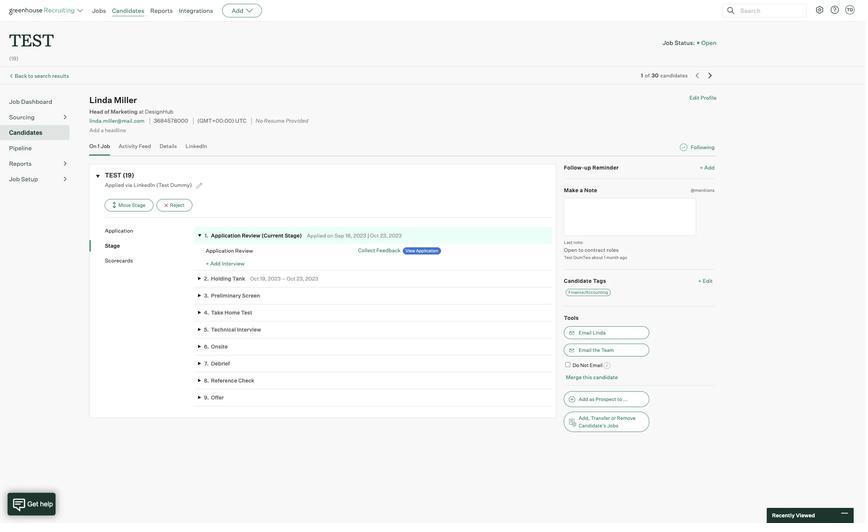 Task type: describe. For each thing, give the bounding box(es) containing it.
1 vertical spatial review
[[235, 248, 253, 254]]

application link
[[105, 227, 194, 235]]

2023 left |
[[353, 232, 366, 239]]

1 vertical spatial stage
[[105, 243, 120, 249]]

reject button
[[156, 199, 193, 212]]

viewed
[[796, 513, 815, 519]]

dummy)
[[170, 182, 192, 188]]

0 horizontal spatial (19)
[[9, 55, 18, 62]]

1 horizontal spatial open
[[701, 39, 717, 46]]

utc
[[235, 118, 247, 125]]

screen
[[242, 292, 260, 299]]

Do Not Email checkbox
[[566, 362, 571, 367]]

collect feedback link
[[358, 247, 401, 254]]

technical
[[211, 327, 236, 333]]

application right the view
[[416, 248, 438, 254]]

1 vertical spatial (19)
[[123, 171, 134, 179]]

home
[[225, 309, 240, 316]]

edit profile
[[690, 95, 717, 101]]

back
[[15, 73, 27, 79]]

1 vertical spatial 23,
[[297, 275, 304, 282]]

0 vertical spatial to
[[28, 73, 33, 79]]

on
[[89, 143, 96, 149]]

integrations link
[[179, 7, 213, 14]]

month
[[606, 255, 619, 260]]

2023 left –
[[268, 275, 281, 282]]

(gmt+00:00) utc
[[197, 118, 247, 125]]

results
[[52, 73, 69, 79]]

as
[[589, 396, 595, 402]]

activity
[[119, 143, 138, 149]]

team
[[601, 347, 614, 353]]

reminder
[[592, 164, 619, 171]]

resume
[[264, 118, 285, 125]]

+ for + add interview
[[206, 260, 209, 267]]

0 horizontal spatial 1
[[98, 143, 100, 149]]

or
[[611, 415, 616, 421]]

add button
[[222, 4, 262, 17]]

following link
[[691, 144, 715, 151]]

tank
[[232, 275, 245, 282]]

candidate
[[564, 278, 592, 284]]

1.
[[205, 232, 208, 239]]

jobs link
[[92, 7, 106, 14]]

job setup
[[9, 175, 38, 183]]

greenhouse recruiting image
[[9, 6, 77, 15]]

configure image
[[815, 5, 824, 14]]

view application link
[[403, 248, 441, 255]]

job for job setup
[[9, 175, 20, 183]]

feed
[[139, 143, 151, 149]]

add for add as prospect to ...
[[579, 396, 588, 402]]

+ edit link
[[696, 276, 715, 286]]

dumtwo
[[573, 255, 591, 260]]

1 horizontal spatial reports link
[[150, 7, 173, 14]]

collect feedback
[[358, 247, 401, 254]]

miller
[[114, 95, 137, 105]]

email linda button
[[564, 326, 650, 339]]

transfer
[[591, 415, 610, 421]]

move stage
[[118, 202, 145, 208]]

+ add link
[[700, 164, 715, 171]]

1 of 30 candidates
[[641, 72, 688, 79]]

1 inside last note: open to contract roles test dumtwo               about 1 month               ago
[[604, 255, 606, 260]]

follow-
[[564, 164, 584, 171]]

2023 right –
[[305, 275, 318, 282]]

merge this candidate
[[566, 374, 618, 381]]

email the team
[[579, 347, 614, 353]]

(gmt+00:00)
[[197, 118, 234, 125]]

check
[[238, 378, 254, 384]]

roles
[[607, 247, 619, 253]]

add as prospect to ... button
[[564, 392, 650, 407]]

provided
[[286, 118, 308, 125]]

1 horizontal spatial candidates
[[112, 7, 144, 14]]

activity feed link
[[119, 143, 151, 154]]

|
[[367, 232, 369, 239]]

2. holding tank oct 19, 2023 – oct 23, 2023
[[204, 275, 318, 282]]

linda.miller@mail.com
[[89, 118, 145, 124]]

tags
[[593, 278, 606, 284]]

take
[[211, 309, 223, 316]]

collect
[[358, 247, 375, 254]]

up
[[584, 164, 591, 171]]

onsite
[[211, 344, 228, 350]]

30
[[652, 72, 659, 79]]

application up + add interview link
[[206, 248, 234, 254]]

to for open
[[579, 247, 584, 253]]

add a headline
[[89, 127, 126, 133]]

+ for + add
[[700, 164, 703, 171]]

open inside last note: open to contract roles test dumtwo               about 1 month               ago
[[564, 247, 577, 253]]

3.
[[204, 292, 209, 299]]

reference
[[211, 378, 237, 384]]

email linda
[[579, 330, 606, 336]]

test (19)
[[105, 171, 134, 179]]

edit profile link
[[690, 95, 717, 101]]

ago
[[620, 255, 627, 260]]

Search text field
[[739, 5, 800, 16]]

the
[[593, 347, 600, 353]]

email the team button
[[564, 344, 650, 357]]

2 horizontal spatial 1
[[641, 72, 643, 79]]

details link
[[160, 143, 177, 154]]

move stage button
[[105, 199, 153, 212]]

applied for applied via linkedin (test dummy)
[[105, 182, 124, 188]]

interview for + add interview
[[222, 260, 245, 267]]

prospect
[[596, 396, 616, 402]]

finance/accounting link
[[566, 289, 611, 296]]

applied via linkedin (test dummy)
[[105, 182, 193, 188]]

4.
[[204, 309, 209, 316]]

0 horizontal spatial jobs
[[92, 7, 106, 14]]

application review
[[206, 248, 253, 254]]

0 horizontal spatial linkedin
[[134, 182, 155, 188]]

a for make
[[580, 187, 583, 194]]

pipeline
[[9, 144, 32, 152]]

last
[[564, 240, 573, 245]]

on
[[327, 232, 334, 239]]

0 horizontal spatial edit
[[690, 95, 700, 101]]

reject
[[170, 202, 185, 208]]

email for email the team
[[579, 347, 592, 353]]

1 horizontal spatial reports
[[150, 7, 173, 14]]

+ add interview link
[[206, 260, 245, 267]]

make
[[564, 187, 579, 194]]

1 vertical spatial candidates link
[[9, 128, 67, 137]]

test inside last note: open to contract roles test dumtwo               about 1 month               ago
[[564, 255, 573, 260]]

search
[[34, 73, 51, 79]]

+ for + edit
[[698, 278, 702, 284]]

candidate
[[593, 374, 618, 381]]

application down the move
[[105, 228, 133, 234]]

8. reference check
[[204, 378, 254, 384]]

contract
[[585, 247, 606, 253]]

note
[[584, 187, 597, 194]]

back to search results link
[[15, 73, 69, 79]]

6. onsite
[[204, 344, 228, 350]]

0 horizontal spatial oct
[[250, 275, 259, 282]]



Task type: locate. For each thing, give the bounding box(es) containing it.
1 horizontal spatial stage
[[132, 202, 145, 208]]

stage
[[132, 202, 145, 208], [105, 243, 120, 249]]

0 vertical spatial a
[[101, 127, 104, 133]]

email
[[579, 330, 592, 336], [579, 347, 592, 353], [590, 362, 603, 368]]

linda up the
[[593, 330, 606, 336]]

test left the dumtwo
[[564, 255, 573, 260]]

0 horizontal spatial a
[[101, 127, 104, 133]]

to inside last note: open to contract roles test dumtwo               about 1 month               ago
[[579, 247, 584, 253]]

scorecards link
[[105, 257, 194, 264]]

job up sourcing
[[9, 98, 20, 106]]

2 vertical spatial to
[[618, 396, 622, 402]]

1 vertical spatial open
[[564, 247, 577, 253]]

a for add
[[101, 127, 104, 133]]

1 horizontal spatial to
[[579, 247, 584, 253]]

0 vertical spatial test
[[564, 255, 573, 260]]

email inside email linda button
[[579, 330, 592, 336]]

7. debrief
[[204, 361, 230, 367]]

job inside job setup 'link'
[[9, 175, 20, 183]]

linkedin right via
[[134, 182, 155, 188]]

details
[[160, 143, 177, 149]]

1 horizontal spatial a
[[580, 187, 583, 194]]

0 horizontal spatial to
[[28, 73, 33, 79]]

0 vertical spatial reports
[[150, 7, 173, 14]]

2 vertical spatial 1
[[604, 255, 606, 260]]

candidates down sourcing
[[9, 129, 42, 137]]

designhub
[[145, 109, 173, 115]]

0 horizontal spatial open
[[564, 247, 577, 253]]

candidates link right jobs link
[[112, 7, 144, 14]]

2 horizontal spatial oct
[[370, 232, 379, 239]]

of left 30
[[645, 72, 650, 79]]

4. take home test
[[204, 309, 252, 316]]

applied down test (19)
[[105, 182, 124, 188]]

2 vertical spatial +
[[698, 278, 702, 284]]

1 vertical spatial jobs
[[607, 423, 618, 429]]

None text field
[[564, 198, 696, 236]]

following
[[691, 144, 715, 150]]

9.
[[204, 395, 209, 401]]

view application
[[406, 248, 438, 254]]

status:
[[675, 39, 695, 46]]

1 vertical spatial 1
[[98, 143, 100, 149]]

email inside "email the team" button
[[579, 347, 592, 353]]

linkedin link
[[186, 143, 207, 154]]

oct right –
[[287, 275, 295, 282]]

add inside popup button
[[232, 7, 243, 14]]

1 horizontal spatial 1
[[604, 255, 606, 260]]

0 vertical spatial +
[[700, 164, 703, 171]]

applied on  sep 18, 2023 | oct 23, 2023
[[307, 232, 402, 239]]

oct left 19,
[[250, 275, 259, 282]]

1 horizontal spatial linkedin
[[186, 143, 207, 149]]

interview for 5. technical interview
[[237, 327, 261, 333]]

on 1 job link
[[89, 143, 110, 154]]

test down greenhouse recruiting image
[[9, 29, 54, 51]]

reports link down the pipeline link
[[9, 159, 67, 168]]

headline
[[105, 127, 126, 133]]

tools
[[564, 315, 579, 321]]

1 right the about
[[604, 255, 606, 260]]

setup
[[21, 175, 38, 183]]

1 horizontal spatial test
[[105, 171, 121, 179]]

email up 'email the team'
[[579, 330, 592, 336]]

via
[[125, 182, 132, 188]]

test link
[[9, 21, 54, 53]]

1 vertical spatial linkedin
[[134, 182, 155, 188]]

email left the
[[579, 347, 592, 353]]

interview
[[222, 260, 245, 267], [237, 327, 261, 333]]

1 vertical spatial a
[[580, 187, 583, 194]]

0 vertical spatial review
[[242, 232, 260, 239]]

0 horizontal spatial reports link
[[9, 159, 67, 168]]

reports down pipeline
[[9, 160, 32, 168]]

1 horizontal spatial of
[[645, 72, 650, 79]]

1. application review (current stage)
[[205, 232, 302, 239]]

to up the dumtwo
[[579, 247, 584, 253]]

2 horizontal spatial to
[[618, 396, 622, 402]]

linkedin right "details"
[[186, 143, 207, 149]]

note:
[[574, 240, 584, 245]]

0 vertical spatial interview
[[222, 260, 245, 267]]

0 vertical spatial candidates link
[[112, 7, 144, 14]]

1 vertical spatial interview
[[237, 327, 261, 333]]

1 horizontal spatial (19)
[[123, 171, 134, 179]]

1 horizontal spatial candidates link
[[112, 7, 144, 14]]

1 vertical spatial of
[[104, 109, 110, 115]]

+
[[700, 164, 703, 171], [206, 260, 209, 267], [698, 278, 702, 284]]

job inside on 1 job link
[[101, 143, 110, 149]]

(19) up via
[[123, 171, 134, 179]]

test for test (19)
[[105, 171, 121, 179]]

0 horizontal spatial stage
[[105, 243, 120, 249]]

2023 up feedback
[[389, 232, 402, 239]]

email right not
[[590, 362, 603, 368]]

review down 1. application review (current stage) at the top left
[[235, 248, 253, 254]]

stage inside button
[[132, 202, 145, 208]]

make a note
[[564, 187, 597, 194]]

1 horizontal spatial applied
[[307, 232, 326, 239]]

1 horizontal spatial linda
[[593, 330, 606, 336]]

0 horizontal spatial 23,
[[297, 275, 304, 282]]

1 vertical spatial test
[[105, 171, 121, 179]]

not
[[580, 362, 589, 368]]

0 vertical spatial open
[[701, 39, 717, 46]]

(19)
[[9, 55, 18, 62], [123, 171, 134, 179]]

job for job dashboard
[[9, 98, 20, 106]]

0 vertical spatial applied
[[105, 182, 124, 188]]

interview down application review
[[222, 260, 245, 267]]

6.
[[204, 344, 209, 350]]

jobs inside add, transfer or remove candidate's jobs
[[607, 423, 618, 429]]

profile
[[701, 95, 717, 101]]

oct
[[370, 232, 379, 239], [250, 275, 259, 282], [287, 275, 295, 282]]

follow-up reminder
[[564, 164, 619, 171]]

reports inside "link"
[[9, 160, 32, 168]]

...
[[623, 396, 628, 402]]

job left setup
[[9, 175, 20, 183]]

1 horizontal spatial oct
[[287, 275, 295, 282]]

0 horizontal spatial linda
[[89, 95, 112, 105]]

candidates link up the pipeline link
[[9, 128, 67, 137]]

linda inside email linda button
[[593, 330, 606, 336]]

0 vertical spatial 1
[[641, 72, 643, 79]]

a left headline
[[101, 127, 104, 133]]

scorecards
[[105, 257, 133, 264]]

0 horizontal spatial test
[[241, 309, 252, 316]]

0 vertical spatial linkedin
[[186, 143, 207, 149]]

job left status:
[[663, 39, 673, 46]]

applied left on at the left of the page
[[307, 232, 326, 239]]

open down the last
[[564, 247, 577, 253]]

(19) up back
[[9, 55, 18, 62]]

of inside linda miller head of marketing at designhub
[[104, 109, 110, 115]]

recently viewed
[[772, 513, 815, 519]]

0 vertical spatial edit
[[690, 95, 700, 101]]

preliminary
[[211, 292, 241, 299]]

0 vertical spatial email
[[579, 330, 592, 336]]

2 vertical spatial email
[[590, 362, 603, 368]]

0 vertical spatial reports link
[[150, 7, 173, 14]]

1 vertical spatial applied
[[307, 232, 326, 239]]

reports link left the integrations
[[150, 7, 173, 14]]

job dashboard link
[[9, 97, 67, 106]]

2.
[[204, 275, 209, 282]]

candidates right jobs link
[[112, 7, 144, 14]]

stage right the move
[[132, 202, 145, 208]]

1 horizontal spatial test
[[564, 255, 573, 260]]

application
[[105, 228, 133, 234], [211, 232, 241, 239], [206, 248, 234, 254], [416, 248, 438, 254]]

reports left the integrations
[[150, 7, 173, 14]]

23, up collect feedback link
[[380, 232, 388, 239]]

0 vertical spatial stage
[[132, 202, 145, 208]]

0 horizontal spatial applied
[[105, 182, 124, 188]]

integrations
[[179, 7, 213, 14]]

application up application review
[[211, 232, 241, 239]]

add for add
[[232, 7, 243, 14]]

0 vertical spatial jobs
[[92, 7, 106, 14]]

0 vertical spatial (19)
[[9, 55, 18, 62]]

8.
[[204, 378, 209, 384]]

0 vertical spatial test
[[9, 29, 54, 51]]

0 vertical spatial of
[[645, 72, 650, 79]]

to for prospect
[[618, 396, 622, 402]]

add for add a headline
[[89, 127, 100, 133]]

linda
[[89, 95, 112, 105], [593, 330, 606, 336]]

0 vertical spatial candidates
[[112, 7, 144, 14]]

no
[[256, 118, 263, 125]]

+ add interview
[[206, 260, 245, 267]]

test
[[564, 255, 573, 260], [241, 309, 252, 316]]

of right "head"
[[104, 109, 110, 115]]

to right back
[[28, 73, 33, 79]]

to left ...
[[618, 396, 622, 402]]

open right status:
[[701, 39, 717, 46]]

1 left 30
[[641, 72, 643, 79]]

1 vertical spatial +
[[206, 260, 209, 267]]

+ add
[[700, 164, 715, 171]]

edit
[[690, 95, 700, 101], [703, 278, 713, 284]]

0 horizontal spatial candidates
[[9, 129, 42, 137]]

a
[[101, 127, 104, 133], [580, 187, 583, 194]]

0 horizontal spatial reports
[[9, 160, 32, 168]]

to
[[28, 73, 33, 79], [579, 247, 584, 253], [618, 396, 622, 402]]

1 vertical spatial candidates
[[9, 129, 42, 137]]

add inside button
[[579, 396, 588, 402]]

job dashboard
[[9, 98, 52, 106]]

linda inside linda miller head of marketing at designhub
[[89, 95, 112, 105]]

stage up scorecards
[[105, 243, 120, 249]]

pipeline link
[[9, 144, 67, 153]]

1 vertical spatial edit
[[703, 278, 713, 284]]

job for job status:
[[663, 39, 673, 46]]

1 vertical spatial to
[[579, 247, 584, 253]]

test for test
[[9, 29, 54, 51]]

0 horizontal spatial candidates link
[[9, 128, 67, 137]]

1 vertical spatial reports
[[9, 160, 32, 168]]

email for email linda
[[579, 330, 592, 336]]

oct right |
[[370, 232, 379, 239]]

offer
[[211, 395, 224, 401]]

0 horizontal spatial of
[[104, 109, 110, 115]]

job inside job dashboard link
[[9, 98, 20, 106]]

1 horizontal spatial jobs
[[607, 423, 618, 429]]

@mentions link
[[691, 187, 715, 194]]

1 vertical spatial reports link
[[9, 159, 67, 168]]

1 horizontal spatial edit
[[703, 278, 713, 284]]

1 vertical spatial email
[[579, 347, 592, 353]]

do
[[573, 362, 579, 368]]

debrief
[[211, 361, 230, 367]]

reports
[[150, 7, 173, 14], [9, 160, 32, 168]]

to inside button
[[618, 396, 622, 402]]

this
[[583, 374, 592, 381]]

linda miller head of marketing at designhub
[[89, 95, 173, 115]]

0 horizontal spatial test
[[9, 29, 54, 51]]

0 vertical spatial linda
[[89, 95, 112, 105]]

review left the (current
[[242, 232, 260, 239]]

merge this candidate link
[[566, 374, 618, 381]]

1 horizontal spatial 23,
[[380, 232, 388, 239]]

test right home
[[241, 309, 252, 316]]

1 vertical spatial test
[[241, 309, 252, 316]]

applied for applied on  sep 18, 2023 | oct 23, 2023
[[307, 232, 326, 239]]

job right on
[[101, 143, 110, 149]]

5. technical interview
[[204, 327, 261, 333]]

0 vertical spatial 23,
[[380, 232, 388, 239]]

test down on 1 job link
[[105, 171, 121, 179]]

1 vertical spatial linda
[[593, 330, 606, 336]]

interview down home
[[237, 327, 261, 333]]

of
[[645, 72, 650, 79], [104, 109, 110, 115]]

move
[[118, 202, 131, 208]]

head
[[89, 109, 103, 115]]

linkedin
[[186, 143, 207, 149], [134, 182, 155, 188]]

1 right on
[[98, 143, 100, 149]]

+ inside "link"
[[698, 278, 702, 284]]

linda up "head"
[[89, 95, 112, 105]]

23, right –
[[297, 275, 304, 282]]

9. offer
[[204, 395, 224, 401]]

edit inside "link"
[[703, 278, 713, 284]]

a left note
[[580, 187, 583, 194]]



Task type: vqa. For each thing, say whether or not it's contained in the screenshot.
2nd by
no



